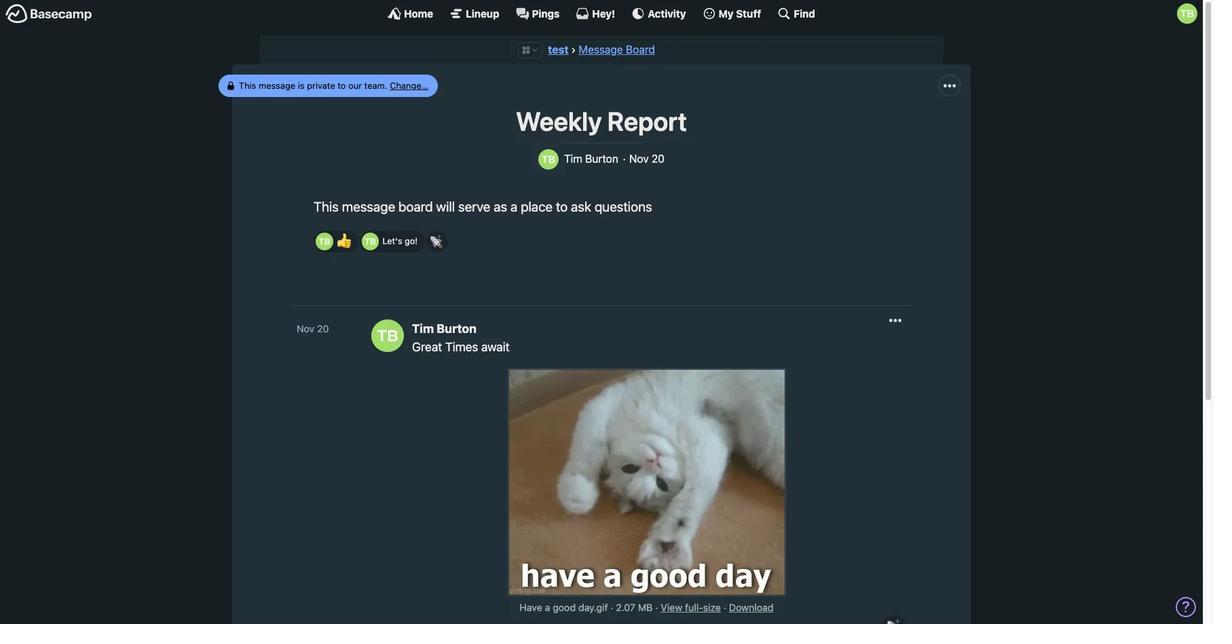 Task type: vqa. For each thing, say whether or not it's contained in the screenshot.
2024
no



Task type: describe. For each thing, give the bounding box(es) containing it.
download
[[729, 603, 774, 614]]

view full-size link
[[661, 603, 721, 614]]

my stuff
[[719, 7, 762, 19]]

activity
[[648, 7, 686, 19]]

›
[[572, 43, 576, 56]]

1 vertical spatial burton
[[437, 322, 477, 336]]

download link
[[729, 603, 774, 614]]

good
[[553, 603, 576, 614]]

this for this message is private to our team. change…
[[239, 80, 257, 91]]

this message board will serve as a place to ask questions
[[314, 199, 653, 215]]

0 horizontal spatial a
[[511, 199, 518, 215]]

weekly
[[516, 106, 602, 136]]

1 horizontal spatial tim burton
[[565, 153, 619, 165]]

great times await
[[412, 341, 510, 355]]

board
[[399, 199, 433, 215]]

1 horizontal spatial tim
[[565, 153, 583, 165]]

0 vertical spatial burton
[[586, 153, 619, 165]]

0 horizontal spatial tim burton image
[[539, 150, 559, 170]]

lineup
[[466, 7, 500, 19]]

times
[[446, 341, 479, 355]]

board
[[626, 43, 655, 56]]

1 vertical spatial tim
[[412, 322, 434, 336]]

lineup link
[[450, 7, 500, 20]]

› message board
[[572, 43, 655, 56]]

nov for topmost nov 20 element
[[630, 153, 649, 165]]

2.07
[[616, 603, 636, 614]]

test
[[548, 43, 569, 56]]

change…
[[390, 80, 429, 91]]

place
[[521, 199, 553, 215]]

is
[[298, 80, 305, 91]]

report
[[608, 106, 687, 136]]

activity link
[[632, 7, 686, 20]]

let's
[[383, 236, 403, 246]]

await
[[482, 341, 510, 355]]

have
[[520, 603, 543, 614]]

stuff
[[737, 7, 762, 19]]

my
[[719, 7, 734, 19]]

view
[[661, 603, 683, 614]]

great
[[412, 341, 442, 355]]

change… link
[[390, 80, 429, 91]]

day.gif
[[579, 603, 608, 614]]

mb
[[638, 603, 653, 614]]



Task type: locate. For each thing, give the bounding box(es) containing it.
1 vertical spatial 20
[[317, 324, 329, 335]]

this up tim b. boosted the message with '👍' element in the top of the page
[[314, 199, 339, 215]]

tim burton image
[[316, 233, 333, 250], [362, 233, 379, 250], [372, 320, 404, 353]]

to
[[338, 80, 346, 91], [556, 199, 568, 215]]

find
[[794, 7, 816, 19]]

nov 20
[[630, 153, 665, 165], [297, 324, 329, 335]]

0 vertical spatial this
[[239, 80, 257, 91]]

message up let's
[[342, 199, 395, 215]]

1 vertical spatial nov 20
[[297, 324, 329, 335]]

1 horizontal spatial message
[[342, 199, 395, 215]]

1 vertical spatial tim burton image
[[539, 150, 559, 170]]

message board link
[[579, 43, 655, 56]]

tim burton image inside tim b. boosted the message with 'let's go!' element
[[362, 233, 379, 250]]

size
[[704, 603, 721, 614]]

serve
[[458, 199, 491, 215]]

tim burton up great times await
[[412, 322, 477, 336]]

this
[[239, 80, 257, 91], [314, 199, 339, 215]]

0 vertical spatial a
[[511, 199, 518, 215]]

burton down weekly report
[[586, 153, 619, 165]]

pings
[[532, 7, 560, 19]]

20
[[652, 153, 665, 165], [317, 324, 329, 335]]

tim b. boosted the message with 'let's go!' element
[[360, 231, 425, 253]]

a right as
[[511, 199, 518, 215]]

1 vertical spatial a
[[545, 603, 550, 614]]

find button
[[778, 7, 816, 20]]

1 horizontal spatial burton
[[586, 153, 619, 165]]

team.
[[365, 80, 388, 91]]

1 horizontal spatial nov
[[630, 153, 649, 165]]

tim burton image left the great at the left bottom of page
[[372, 320, 404, 353]]

0 horizontal spatial to
[[338, 80, 346, 91]]

0 vertical spatial tim
[[565, 153, 583, 165]]

0 vertical spatial message
[[259, 80, 296, 91]]

tim
[[565, 153, 583, 165], [412, 322, 434, 336]]

0 horizontal spatial 20
[[317, 324, 329, 335]]

nov 20 element
[[630, 153, 665, 166], [297, 324, 329, 335]]

0 vertical spatial tim burton image
[[1178, 3, 1198, 24]]

0 horizontal spatial tim burton
[[412, 322, 477, 336]]

0 horizontal spatial tim
[[412, 322, 434, 336]]

my stuff button
[[703, 7, 762, 20]]

tim burton
[[565, 153, 619, 165], [412, 322, 477, 336]]

tim burton image
[[1178, 3, 1198, 24], [539, 150, 559, 170]]

tim b. boosted the message with '👍' element
[[314, 231, 359, 253]]

nov 20 for the bottommost nov 20 element
[[297, 324, 329, 335]]

questions
[[595, 199, 653, 215]]

full-
[[685, 603, 704, 614]]

our
[[349, 80, 362, 91]]

nov 20 link
[[297, 322, 358, 337]]

1 horizontal spatial a
[[545, 603, 550, 614]]

weekly report
[[516, 106, 687, 136]]

zoom have a good day.gif image
[[509, 370, 785, 596]]

0 horizontal spatial this
[[239, 80, 257, 91]]

0 vertical spatial 20
[[652, 153, 665, 165]]

go!
[[405, 236, 418, 246]]

tim burton image left 👍
[[316, 233, 333, 250]]

1 horizontal spatial nov 20
[[630, 153, 665, 165]]

pings button
[[516, 7, 560, 20]]

tim burton image for 👍
[[316, 233, 333, 250]]

message for is
[[259, 80, 296, 91]]

tim down weekly in the top left of the page
[[565, 153, 583, 165]]

a right have
[[545, 603, 550, 614]]

1 vertical spatial nov
[[297, 324, 315, 335]]

to left our
[[338, 80, 346, 91]]

nov 20 for topmost nov 20 element
[[630, 153, 665, 165]]

have a good day.gif 2.07 mb view full-size
[[520, 603, 721, 614]]

1 vertical spatial message
[[342, 199, 395, 215]]

ask
[[571, 199, 592, 215]]

1 horizontal spatial to
[[556, 199, 568, 215]]

tim burton image left let's
[[362, 233, 379, 250]]

main element
[[0, 0, 1204, 26]]

0 horizontal spatial burton
[[437, 322, 477, 336]]

message
[[259, 80, 296, 91], [342, 199, 395, 215]]

0 vertical spatial to
[[338, 80, 346, 91]]

0 vertical spatial tim burton
[[565, 153, 619, 165]]

hey! button
[[576, 7, 616, 20]]

this message is private to our team. change…
[[239, 80, 429, 91]]

1 horizontal spatial 20
[[652, 153, 665, 165]]

0 horizontal spatial nov 20
[[297, 324, 329, 335]]

hey!
[[593, 7, 616, 19]]

home link
[[388, 7, 433, 20]]

switch accounts image
[[5, 3, 92, 24]]

tim burton down weekly report
[[565, 153, 619, 165]]

burton
[[586, 153, 619, 165], [437, 322, 477, 336]]

nov
[[630, 153, 649, 165], [297, 324, 315, 335]]

20 for the bottommost nov 20 element
[[317, 324, 329, 335]]

0 horizontal spatial nov
[[297, 324, 315, 335]]

tim up the great at the left bottom of page
[[412, 322, 434, 336]]

this for this message board will serve as a place to ask questions
[[314, 199, 339, 215]]

message
[[579, 43, 623, 56]]

0 horizontal spatial nov 20 element
[[297, 324, 329, 335]]

nov for the bottommost nov 20 element
[[297, 324, 315, 335]]

0 vertical spatial nov
[[630, 153, 649, 165]]

1 horizontal spatial tim burton image
[[1178, 3, 1198, 24]]

home
[[404, 7, 433, 19]]

to left 'ask'
[[556, 199, 568, 215]]

will
[[436, 199, 455, 215]]

burton up great times await
[[437, 322, 477, 336]]

1 vertical spatial this
[[314, 199, 339, 215]]

private
[[307, 80, 336, 91]]

message for board
[[342, 199, 395, 215]]

0 vertical spatial nov 20 element
[[630, 153, 665, 166]]

1 vertical spatial tim burton
[[412, 322, 477, 336]]

tim burton image inside tim b. boosted the message with '👍' element
[[316, 233, 333, 250]]

0 vertical spatial nov 20
[[630, 153, 665, 165]]

as
[[494, 199, 508, 215]]

1 vertical spatial to
[[556, 199, 568, 215]]

test link
[[548, 43, 569, 56]]

let's go!
[[383, 236, 418, 246]]

message left "is"
[[259, 80, 296, 91]]

1 horizontal spatial nov 20 element
[[630, 153, 665, 166]]

0 horizontal spatial message
[[259, 80, 296, 91]]

👍
[[337, 234, 352, 249]]

20 for topmost nov 20 element
[[652, 153, 665, 165]]

this left "is"
[[239, 80, 257, 91]]

a
[[511, 199, 518, 215], [545, 603, 550, 614]]

tim burton image for let's go!
[[362, 233, 379, 250]]

1 horizontal spatial this
[[314, 199, 339, 215]]

1 vertical spatial nov 20 element
[[297, 324, 329, 335]]



